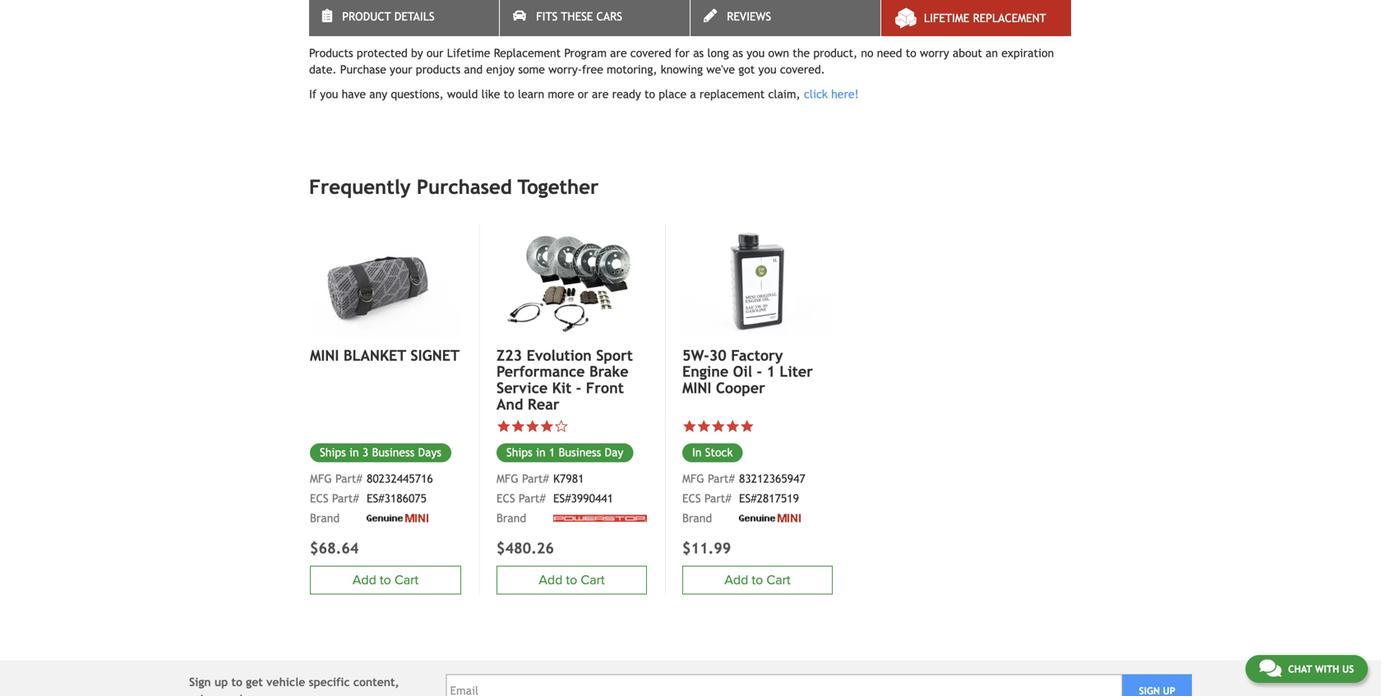 Task type: vqa. For each thing, say whether or not it's contained in the screenshot.
'Into' at the left
no



Task type: describe. For each thing, give the bounding box(es) containing it.
mini blanket signet image
[[310, 224, 461, 338]]

mini blanket signet
[[310, 347, 460, 364]]

in for 3
[[349, 446, 359, 459]]

1 horizontal spatial lifetime
[[553, 13, 617, 32]]

sport
[[596, 347, 633, 364]]

with
[[1315, 663, 1339, 675]]

together
[[518, 175, 599, 199]]

blanket
[[344, 347, 406, 364]]

ecs inside mfg part# 80232445716 ecs part# es#3186075 brand
[[310, 492, 329, 505]]

3 star image from the left
[[525, 419, 540, 434]]

the
[[793, 46, 810, 60]]

2 star image from the left
[[682, 419, 697, 434]]

fits these cars link
[[500, 0, 690, 36]]

mfg for $11.99
[[682, 472, 704, 486]]

cart for $480.26
[[581, 573, 605, 588]]

products protected by our lifetime replacement program are covered for as long as you own the product, no need to worry about an expiration date. purchase your products and enjoy some worry-free motoring, knowing we've got you covered.
[[309, 46, 1054, 76]]

4 star image from the left
[[711, 419, 726, 434]]

and inside products protected by our lifetime replacement program are covered for as long as you own the product, no need to worry about an expiration date. purchase your products and enjoy some worry-free motoring, knowing we've got you covered.
[[464, 63, 483, 76]]

3
[[362, 446, 369, 459]]

mfg part# 80232445716 ecs part# es#3186075 brand
[[310, 472, 433, 525]]

1 vertical spatial you
[[758, 63, 777, 76]]

0 vertical spatial mini
[[310, 347, 339, 364]]

product details
[[342, 10, 435, 23]]

purchased
[[417, 175, 512, 199]]

cooper
[[716, 379, 765, 397]]

3 star image from the left
[[697, 419, 711, 434]]

5 star image from the left
[[740, 419, 754, 434]]

add for $11.99
[[725, 573, 748, 588]]

us
[[1342, 663, 1354, 675]]

is
[[411, 13, 423, 32]]

add to cart button for $11.99
[[682, 566, 833, 595]]

products
[[309, 46, 353, 60]]

these
[[561, 10, 593, 23]]

like
[[481, 88, 500, 101]]

es#3990441
[[553, 492, 613, 505]]

genuine mini image for es#3186075
[[367, 514, 428, 523]]

click
[[804, 88, 828, 101]]

get
[[246, 676, 263, 689]]

ready
[[612, 88, 641, 101]]

5w-30 factory engine oil - 1 liter mini cooper link
[[682, 347, 833, 397]]

if
[[309, 88, 317, 101]]

30
[[709, 347, 727, 364]]

business for 3
[[372, 446, 415, 459]]

to inside products protected by our lifetime replacement program are covered for as long as you own the product, no need to worry about an expiration date. purchase your products and enjoy some worry-free motoring, knowing we've got you covered.
[[906, 46, 917, 60]]

comments image
[[1259, 659, 1282, 678]]

mfg for $480.26
[[497, 472, 519, 486]]

1 cart from the left
[[395, 573, 419, 588]]

covered.
[[780, 63, 825, 76]]

and
[[497, 396, 523, 413]]

by
[[496, 13, 515, 32]]

z23 evolution sport performance brake service kit - front and rear
[[497, 347, 633, 413]]

days
[[418, 446, 442, 459]]

or
[[578, 88, 588, 101]]

up
[[214, 676, 228, 689]]

worry
[[920, 46, 949, 60]]

- inside 5w-30 factory engine oil - 1 liter mini cooper
[[757, 363, 762, 380]]

ships for ships in 1 business day
[[506, 446, 533, 459]]

kit
[[552, 379, 572, 397]]

4 star image from the left
[[726, 419, 740, 434]]

replacement inside products protected by our lifetime replacement program are covered for as long as you own the product, no need to worry about an expiration date. purchase your products and enjoy some worry-free motoring, knowing we've got you covered.
[[494, 46, 561, 60]]

ships in 1 business day
[[506, 446, 624, 459]]

click here! link
[[804, 88, 859, 101]]

about
[[953, 46, 982, 60]]

sign up to get vehicle specific content, sales, and more.
[[189, 676, 399, 696]]

0 vertical spatial program
[[728, 13, 791, 32]]

Email email field
[[446, 675, 1122, 696]]

stock
[[705, 446, 733, 459]]

performance
[[497, 363, 585, 380]]

1 as from the left
[[693, 46, 704, 60]]

add to cart button for $480.26
[[497, 566, 647, 595]]

learn
[[518, 88, 544, 101]]

mfg part# 83212365947 ecs part# es#2817519 brand
[[682, 472, 806, 525]]

day
[[605, 446, 624, 459]]

and inside sign up to get vehicle specific content, sales, and more.
[[223, 693, 242, 696]]

in
[[692, 446, 702, 459]]

if you have any questions, would like to learn more or are ready to place a replacement claim, click here!
[[309, 88, 859, 101]]

worry-
[[548, 63, 582, 76]]

frequently
[[309, 175, 411, 199]]

purchase
[[340, 63, 386, 76]]

replacement
[[700, 88, 765, 101]]

fits these cars
[[536, 10, 622, 23]]

sign
[[189, 676, 211, 689]]

more
[[548, 88, 574, 101]]

protected
[[357, 46, 408, 60]]

enjoy
[[486, 63, 515, 76]]

our
[[427, 46, 444, 60]]

1 add to cart from the left
[[353, 573, 419, 588]]

vehicle
[[266, 676, 305, 689]]

es#2817519
[[739, 492, 799, 505]]

in stock
[[692, 446, 733, 459]]

your
[[390, 63, 412, 76]]

liter
[[780, 363, 813, 380]]

5w-30 factory engine oil - 1 liter mini cooper image
[[682, 224, 833, 337]]

1 horizontal spatial replacement
[[622, 13, 723, 32]]

more.
[[246, 693, 278, 696]]

brand inside mfg part# 80232445716 ecs part# es#3186075 brand
[[310, 512, 340, 525]]

brake
[[589, 363, 629, 380]]

details
[[394, 10, 435, 23]]

business for 1
[[559, 446, 601, 459]]

chat with us link
[[1245, 655, 1368, 683]]

here!
[[831, 88, 859, 101]]

engine
[[682, 363, 729, 380]]



Task type: locate. For each thing, give the bounding box(es) containing it.
lifetime inside products protected by our lifetime replacement program are covered for as long as you own the product, no need to worry about an expiration date. purchase your products and enjoy some worry-free motoring, knowing we've got you covered.
[[447, 46, 490, 60]]

0 horizontal spatial ships
[[320, 446, 346, 459]]

83212365947
[[739, 472, 806, 486]]

1 business from the left
[[372, 446, 415, 459]]

0 horizontal spatial are
[[592, 88, 609, 101]]

mfg down in
[[682, 472, 704, 486]]

0 horizontal spatial and
[[223, 693, 242, 696]]

1 horizontal spatial -
[[757, 363, 762, 380]]

add to cart button down the $68.64
[[310, 566, 461, 595]]

add down $11.99
[[725, 573, 748, 588]]

0 horizontal spatial mini
[[310, 347, 339, 364]]

2 horizontal spatial add to cart
[[725, 573, 791, 588]]

ecs for $11.99
[[682, 492, 701, 505]]

ecs inside mfg part# k7981 ecs part# es#3990441 brand
[[497, 492, 515, 505]]

add to cart down the $68.64
[[353, 573, 419, 588]]

ecs up $480.26
[[497, 492, 515, 505]]

0 horizontal spatial genuine mini image
[[367, 514, 428, 523]]

add to cart button
[[310, 566, 461, 595], [497, 566, 647, 595], [682, 566, 833, 595]]

0 vertical spatial you
[[747, 46, 765, 60]]

ecs inside mfg part# 83212365947 ecs part# es#2817519 brand
[[682, 492, 701, 505]]

z23
[[497, 347, 522, 364]]

1 horizontal spatial mfg
[[497, 472, 519, 486]]

2 cart from the left
[[581, 573, 605, 588]]

2 mfg from the left
[[497, 472, 519, 486]]

our
[[520, 13, 548, 32]]

ships left "3"
[[320, 446, 346, 459]]

z23 evolution sport performance brake service kit - front and rear link
[[497, 347, 647, 413]]

add down $480.26
[[539, 573, 563, 588]]

empty star image
[[554, 419, 569, 434]]

in up mfg part# k7981 ecs part# es#3990441 brand
[[536, 446, 546, 459]]

as right for
[[693, 46, 704, 60]]

1 horizontal spatial 1
[[767, 363, 775, 380]]

ships down and at the bottom left
[[506, 446, 533, 459]]

mfg part# k7981 ecs part# es#3990441 brand
[[497, 472, 613, 525]]

brand for $11.99
[[682, 512, 712, 525]]

z23 evolution sport performance brake service kit - front and rear image
[[497, 224, 647, 337]]

3 ecs from the left
[[682, 492, 701, 505]]

add to cart down $480.26
[[539, 573, 605, 588]]

2 horizontal spatial mfg
[[682, 472, 704, 486]]

3 add to cart button from the left
[[682, 566, 833, 595]]

1 horizontal spatial add to cart
[[539, 573, 605, 588]]

mini blanket signet link
[[310, 347, 461, 364]]

factory
[[731, 347, 783, 364]]

and
[[464, 63, 483, 76], [223, 693, 242, 696]]

brand up $480.26
[[497, 512, 526, 525]]

replacement up for
[[622, 13, 723, 32]]

2 horizontal spatial add to cart button
[[682, 566, 833, 595]]

star image
[[540, 419, 554, 434], [682, 419, 697, 434], [697, 419, 711, 434], [726, 419, 740, 434], [740, 419, 754, 434]]

2 as from the left
[[733, 46, 743, 60]]

expiration
[[1002, 46, 1054, 60]]

business up 80232445716
[[372, 446, 415, 459]]

1 ecs from the left
[[310, 492, 329, 505]]

fits
[[536, 10, 558, 23]]

cart for $11.99
[[767, 573, 791, 588]]

0 horizontal spatial lifetime
[[447, 46, 490, 60]]

2 horizontal spatial add
[[725, 573, 748, 588]]

3 add from the left
[[725, 573, 748, 588]]

you up got
[[747, 46, 765, 60]]

rear
[[528, 396, 559, 413]]

a
[[690, 88, 696, 101]]

1 horizontal spatial ecs
[[497, 492, 515, 505]]

- right oil
[[757, 363, 762, 380]]

3 add to cart from the left
[[725, 573, 791, 588]]

specific
[[309, 676, 350, 689]]

1 add to cart button from the left
[[310, 566, 461, 595]]

replacement up an
[[973, 12, 1046, 25]]

signet
[[411, 347, 460, 364]]

add to cart down $11.99
[[725, 573, 791, 588]]

1 add from the left
[[353, 573, 376, 588]]

brand inside mfg part# k7981 ecs part# es#3990441 brand
[[497, 512, 526, 525]]

2 horizontal spatial ecs
[[682, 492, 701, 505]]

3 mfg from the left
[[682, 472, 704, 486]]

1 star image from the left
[[497, 419, 511, 434]]

1 vertical spatial 1
[[549, 446, 555, 459]]

$480.26
[[497, 540, 554, 557]]

- right kit
[[576, 379, 581, 397]]

are up motoring,
[[610, 46, 627, 60]]

chat
[[1288, 663, 1312, 675]]

add down the $68.64
[[353, 573, 376, 588]]

are inside products protected by our lifetime replacement program are covered for as long as you own the product, no need to worry about an expiration date. purchase your products and enjoy some worry-free motoring, knowing we've got you covered.
[[610, 46, 627, 60]]

replacement up some on the left top of the page
[[494, 46, 561, 60]]

add to cart button down $480.26
[[497, 566, 647, 595]]

brand for $480.26
[[497, 512, 526, 525]]

program up free
[[564, 46, 607, 60]]

frequently purchased together
[[309, 175, 599, 199]]

for
[[675, 46, 690, 60]]

program
[[728, 13, 791, 32], [564, 46, 607, 60]]

business
[[372, 446, 415, 459], [559, 446, 601, 459]]

mini down "5w-"
[[682, 379, 712, 397]]

0 horizontal spatial program
[[564, 46, 607, 60]]

$11.99
[[682, 540, 731, 557]]

0 horizontal spatial brand
[[310, 512, 340, 525]]

1 ships from the left
[[320, 446, 346, 459]]

mfg down ships in 3 business days
[[310, 472, 332, 486]]

ecs for $480.26
[[497, 492, 515, 505]]

questions,
[[391, 88, 444, 101]]

date.
[[309, 63, 337, 76]]

2 brand from the left
[[497, 512, 526, 525]]

mfg inside mfg part# k7981 ecs part# es#3990441 brand
[[497, 472, 519, 486]]

0 horizontal spatial business
[[372, 446, 415, 459]]

add to cart for $11.99
[[725, 573, 791, 588]]

covered
[[630, 46, 671, 60]]

0 horizontal spatial add
[[353, 573, 376, 588]]

0 horizontal spatial cart
[[395, 573, 419, 588]]

mfg left 'k7981'
[[497, 472, 519, 486]]

$68.64
[[310, 540, 359, 557]]

as up got
[[733, 46, 743, 60]]

in
[[349, 446, 359, 459], [536, 446, 546, 459]]

this
[[309, 13, 341, 32]]

mfg inside mfg part# 80232445716 ecs part# es#3186075 brand
[[310, 472, 332, 486]]

business up 'k7981'
[[559, 446, 601, 459]]

1 horizontal spatial ships
[[506, 446, 533, 459]]

program up own
[[728, 13, 791, 32]]

0 vertical spatial 1
[[767, 363, 775, 380]]

genuine mini image down the es#3186075 at the left bottom
[[367, 514, 428, 523]]

product,
[[813, 46, 858, 60]]

3 brand from the left
[[682, 512, 712, 525]]

genuine mini image for es#2817519
[[739, 514, 801, 523]]

2 star image from the left
[[511, 419, 525, 434]]

add to cart button down $11.99
[[682, 566, 833, 595]]

1 vertical spatial are
[[592, 88, 609, 101]]

2 horizontal spatial replacement
[[973, 12, 1046, 25]]

would
[[447, 88, 478, 101]]

by
[[411, 46, 423, 60]]

ships for ships in 3 business days
[[320, 446, 346, 459]]

mini left blanket
[[310, 347, 339, 364]]

3 cart from the left
[[767, 573, 791, 588]]

you
[[747, 46, 765, 60], [758, 63, 777, 76], [320, 88, 338, 101]]

2 vertical spatial you
[[320, 88, 338, 101]]

need
[[877, 46, 902, 60]]

- inside z23 evolution sport performance brake service kit - front and rear
[[576, 379, 581, 397]]

genuine mini image down the es#2817519
[[739, 514, 801, 523]]

1 horizontal spatial as
[[733, 46, 743, 60]]

2 genuine mini image from the left
[[739, 514, 801, 523]]

1 vertical spatial and
[[223, 693, 242, 696]]

0 horizontal spatial ecs
[[310, 492, 329, 505]]

-
[[757, 363, 762, 380], [576, 379, 581, 397]]

an
[[986, 46, 998, 60]]

0 horizontal spatial add to cart button
[[310, 566, 461, 595]]

cars
[[596, 10, 622, 23]]

2 business from the left
[[559, 446, 601, 459]]

are
[[610, 46, 627, 60], [592, 88, 609, 101]]

es#3186075
[[367, 492, 427, 505]]

covered
[[428, 13, 491, 32]]

1 horizontal spatial genuine mini image
[[739, 514, 801, 523]]

brand
[[310, 512, 340, 525], [497, 512, 526, 525], [682, 512, 712, 525]]

1 horizontal spatial in
[[536, 446, 546, 459]]

ecs down in
[[682, 492, 701, 505]]

2 add from the left
[[539, 573, 563, 588]]

brand up $11.99
[[682, 512, 712, 525]]

1 horizontal spatial cart
[[581, 573, 605, 588]]

2 horizontal spatial lifetime
[[924, 12, 970, 25]]

2 add to cart from the left
[[539, 573, 605, 588]]

are right or at the left of page
[[592, 88, 609, 101]]

mini inside 5w-30 factory engine oil - 1 liter mini cooper
[[682, 379, 712, 397]]

long
[[707, 46, 729, 60]]

and up would
[[464, 63, 483, 76]]

as
[[693, 46, 704, 60], [733, 46, 743, 60]]

1 vertical spatial program
[[564, 46, 607, 60]]

free
[[582, 63, 603, 76]]

ecs
[[310, 492, 329, 505], [497, 492, 515, 505], [682, 492, 701, 505]]

lifetime replacement
[[924, 12, 1046, 25]]

got
[[738, 63, 755, 76]]

front
[[586, 379, 624, 397]]

we've
[[706, 63, 735, 76]]

1 horizontal spatial program
[[728, 13, 791, 32]]

2 add to cart button from the left
[[497, 566, 647, 595]]

1 horizontal spatial mini
[[682, 379, 712, 397]]

1 brand from the left
[[310, 512, 340, 525]]

ships in 3 business days
[[320, 446, 442, 459]]

ecs up the $68.64
[[310, 492, 329, 505]]

products
[[416, 63, 461, 76]]

k7981
[[553, 472, 584, 486]]

reviews
[[727, 10, 771, 23]]

1 genuine mini image from the left
[[367, 514, 428, 523]]

1 in from the left
[[349, 446, 359, 459]]

1 left liter on the right of page
[[767, 363, 775, 380]]

80232445716
[[367, 472, 433, 486]]

own
[[768, 46, 789, 60]]

brand up the $68.64
[[310, 512, 340, 525]]

oil
[[733, 363, 752, 380]]

to inside sign up to get vehicle specific content, sales, and more.
[[231, 676, 243, 689]]

have
[[342, 88, 366, 101]]

knowing
[[661, 63, 703, 76]]

and down up
[[223, 693, 242, 696]]

star image
[[497, 419, 511, 434], [511, 419, 525, 434], [525, 419, 540, 434], [711, 419, 726, 434]]

place
[[659, 88, 687, 101]]

1 horizontal spatial are
[[610, 46, 627, 60]]

brand inside mfg part# 83212365947 ecs part# es#2817519 brand
[[682, 512, 712, 525]]

mfg inside mfg part# 83212365947 ecs part# es#2817519 brand
[[682, 472, 704, 486]]

0 horizontal spatial add to cart
[[353, 573, 419, 588]]

power stop image
[[553, 515, 647, 522]]

2 ships from the left
[[506, 446, 533, 459]]

product
[[342, 10, 391, 23], [346, 13, 406, 32]]

sales,
[[189, 693, 219, 696]]

0 horizontal spatial replacement
[[494, 46, 561, 60]]

add for $480.26
[[539, 573, 563, 588]]

0 horizontal spatial 1
[[549, 446, 555, 459]]

2 horizontal spatial brand
[[682, 512, 712, 525]]

in left "3"
[[349, 446, 359, 459]]

2 ecs from the left
[[497, 492, 515, 505]]

in for 1
[[536, 446, 546, 459]]

program inside products protected by our lifetime replacement program are covered for as long as you own the product, no need to worry about an expiration date. purchase your products and enjoy some worry-free motoring, knowing we've got you covered.
[[564, 46, 607, 60]]

0 vertical spatial and
[[464, 63, 483, 76]]

0 horizontal spatial mfg
[[310, 472, 332, 486]]

any
[[369, 88, 387, 101]]

1 star image from the left
[[540, 419, 554, 434]]

1 inside 5w-30 factory engine oil - 1 liter mini cooper
[[767, 363, 775, 380]]

1 horizontal spatial add to cart button
[[497, 566, 647, 595]]

0 vertical spatial are
[[610, 46, 627, 60]]

1 vertical spatial mini
[[682, 379, 712, 397]]

0 horizontal spatial -
[[576, 379, 581, 397]]

5w-
[[682, 347, 709, 364]]

2 in from the left
[[536, 446, 546, 459]]

0 horizontal spatial in
[[349, 446, 359, 459]]

2 horizontal spatial cart
[[767, 573, 791, 588]]

1 horizontal spatial business
[[559, 446, 601, 459]]

add to cart for $480.26
[[539, 573, 605, 588]]

1 down empty star image
[[549, 446, 555, 459]]

some
[[518, 63, 545, 76]]

1 horizontal spatial add
[[539, 573, 563, 588]]

0 horizontal spatial as
[[693, 46, 704, 60]]

product details link
[[309, 0, 499, 36]]

evolution
[[527, 347, 592, 364]]

1 horizontal spatial and
[[464, 63, 483, 76]]

mini
[[310, 347, 339, 364], [682, 379, 712, 397]]

1 horizontal spatial brand
[[497, 512, 526, 525]]

you right "if"
[[320, 88, 338, 101]]

you down own
[[758, 63, 777, 76]]

1 mfg from the left
[[310, 472, 332, 486]]

genuine mini image
[[367, 514, 428, 523], [739, 514, 801, 523]]



